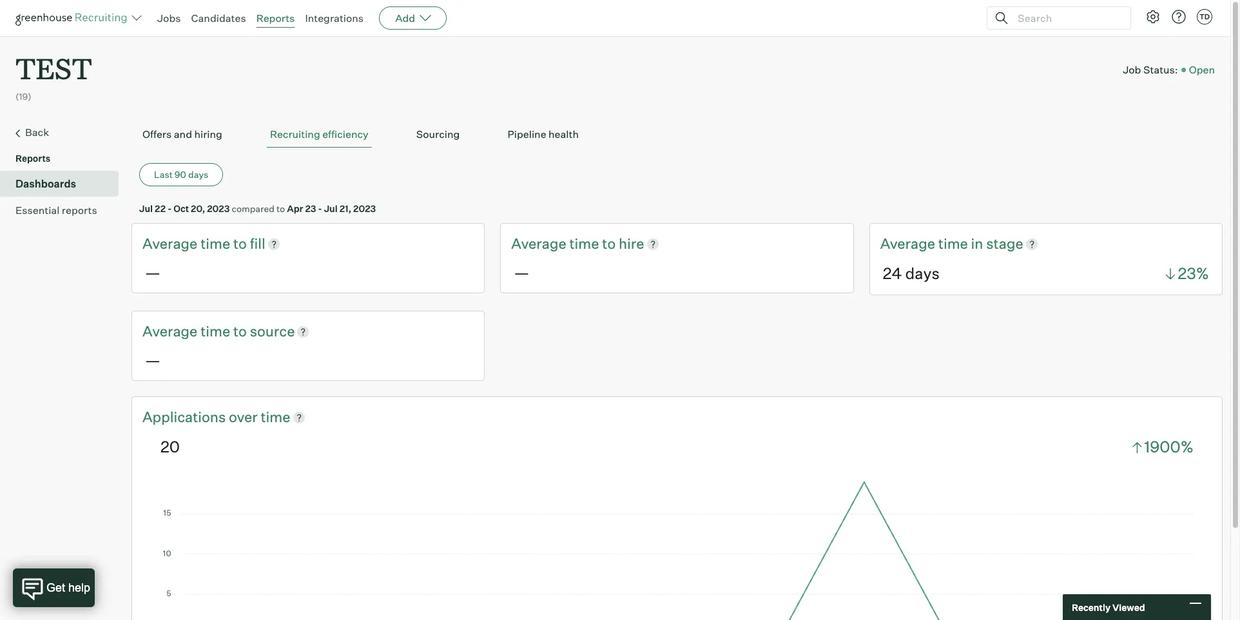 Task type: vqa. For each thing, say whether or not it's contained in the screenshot.
hire To LINK
yes



Task type: locate. For each thing, give the bounding box(es) containing it.
recently viewed
[[1072, 602, 1145, 613]]

1 vertical spatial reports
[[15, 153, 50, 164]]

time link left stage link
[[938, 234, 971, 254]]

time left source
[[201, 322, 230, 340]]

time link left source link
[[201, 322, 233, 341]]

0 horizontal spatial 2023
[[207, 203, 230, 214]]

over link
[[229, 407, 261, 427]]

open
[[1189, 63, 1215, 76]]

time for hire
[[569, 235, 599, 252]]

2023 right 21,
[[353, 203, 376, 214]]

23
[[305, 203, 316, 214]]

sourcing
[[416, 128, 460, 141]]

time
[[201, 235, 230, 252], [569, 235, 599, 252], [938, 235, 968, 252], [201, 322, 230, 340], [261, 408, 290, 425]]

-
[[168, 203, 172, 214], [318, 203, 322, 214]]

td button
[[1194, 6, 1215, 27]]

jul
[[139, 203, 153, 214], [324, 203, 338, 214]]

time down 20,
[[201, 235, 230, 252]]

1 2023 from the left
[[207, 203, 230, 214]]

reports
[[62, 204, 97, 217]]

0 horizontal spatial -
[[168, 203, 172, 214]]

— for source
[[145, 350, 161, 370]]

0 horizontal spatial jul
[[139, 203, 153, 214]]

90
[[175, 169, 186, 180]]

sourcing button
[[413, 121, 463, 148]]

essential
[[15, 204, 60, 217]]

— for hire
[[514, 263, 529, 282]]

1 jul from the left
[[139, 203, 153, 214]]

to for fill
[[233, 235, 247, 252]]

time for stage
[[938, 235, 968, 252]]

time for source
[[201, 322, 230, 340]]

jul left 22
[[139, 203, 153, 214]]

time link for source
[[201, 322, 233, 341]]

20
[[160, 437, 180, 456]]

add
[[395, 12, 415, 24]]

reports right candidates link
[[256, 12, 295, 24]]

last 90 days
[[154, 169, 208, 180]]

stage
[[986, 235, 1023, 252]]

over
[[229, 408, 258, 425]]

job status:
[[1123, 63, 1178, 76]]

to left source
[[233, 322, 247, 340]]

reports down back
[[15, 153, 50, 164]]

last
[[154, 169, 173, 180]]

average for fill
[[142, 235, 197, 252]]

average for source
[[142, 322, 197, 340]]

pipeline health button
[[504, 121, 582, 148]]

1 horizontal spatial -
[[318, 203, 322, 214]]

jul left 21,
[[324, 203, 338, 214]]

1900%
[[1144, 437, 1194, 456]]

reports
[[256, 12, 295, 24], [15, 153, 50, 164]]

applications over
[[142, 408, 261, 425]]

time left hire
[[569, 235, 599, 252]]

average time to
[[142, 235, 250, 252], [511, 235, 619, 252], [142, 322, 250, 340]]

average link
[[142, 234, 201, 254], [511, 234, 569, 254], [880, 234, 938, 254], [142, 322, 201, 341]]

average for stage
[[880, 235, 935, 252]]

to left hire
[[602, 235, 616, 252]]

time link right 'over'
[[261, 407, 290, 427]]

tab list
[[139, 121, 1215, 148]]

and
[[174, 128, 192, 141]]

days right 90
[[188, 169, 208, 180]]

0 vertical spatial reports
[[256, 12, 295, 24]]

- right 22
[[168, 203, 172, 214]]

24
[[883, 264, 902, 283]]

time link down 20,
[[201, 234, 233, 254]]

to left fill
[[233, 235, 247, 252]]

1 horizontal spatial days
[[905, 264, 940, 283]]

average for hire
[[511, 235, 566, 252]]

time link
[[201, 234, 233, 254], [569, 234, 602, 254], [938, 234, 971, 254], [201, 322, 233, 341], [261, 407, 290, 427]]

to
[[276, 203, 285, 214], [233, 235, 247, 252], [602, 235, 616, 252], [233, 322, 247, 340]]

hiring
[[194, 128, 222, 141]]

average time in
[[880, 235, 986, 252]]

integrations
[[305, 12, 364, 24]]

time link for fill
[[201, 234, 233, 254]]

offers
[[142, 128, 172, 141]]

pipeline
[[508, 128, 546, 141]]

integrations link
[[305, 12, 364, 24]]

2 - from the left
[[318, 203, 322, 214]]

—
[[145, 263, 161, 282], [514, 263, 529, 282], [145, 350, 161, 370]]

0 horizontal spatial reports
[[15, 153, 50, 164]]

configure image
[[1145, 9, 1161, 24]]

viewed
[[1112, 602, 1145, 613]]

greenhouse recruiting image
[[15, 10, 131, 26]]

24 days
[[883, 264, 940, 283]]

jobs link
[[157, 12, 181, 24]]

recently
[[1072, 602, 1111, 613]]

time left in
[[938, 235, 968, 252]]

dashboards link
[[15, 176, 113, 192]]

oct
[[174, 203, 189, 214]]

days right 24
[[905, 264, 940, 283]]

2023
[[207, 203, 230, 214], [353, 203, 376, 214]]

offers and hiring
[[142, 128, 222, 141]]

0 horizontal spatial days
[[188, 169, 208, 180]]

(19)
[[15, 91, 31, 102]]

20,
[[191, 203, 205, 214]]

test
[[15, 49, 92, 87]]

candidates link
[[191, 12, 246, 24]]

last 90 days button
[[139, 163, 223, 186]]

average
[[142, 235, 197, 252], [511, 235, 566, 252], [880, 235, 935, 252], [142, 322, 197, 340]]

23%
[[1178, 264, 1209, 283]]

1 horizontal spatial jul
[[324, 203, 338, 214]]

time link left hire link
[[569, 234, 602, 254]]

efficiency
[[322, 128, 369, 141]]

1 horizontal spatial 2023
[[353, 203, 376, 214]]

days
[[188, 169, 208, 180], [905, 264, 940, 283]]

2023 right 20,
[[207, 203, 230, 214]]

xychart image
[[160, 478, 1194, 620]]

offers and hiring button
[[139, 121, 226, 148]]

- right the 23
[[318, 203, 322, 214]]

0 vertical spatial days
[[188, 169, 208, 180]]

to link
[[233, 234, 250, 254], [602, 234, 619, 254], [233, 322, 250, 341]]



Task type: describe. For each thing, give the bounding box(es) containing it.
average link for stage
[[880, 234, 938, 254]]

essential reports
[[15, 204, 97, 217]]

2 2023 from the left
[[353, 203, 376, 214]]

recruiting
[[270, 128, 320, 141]]

recruiting efficiency
[[270, 128, 369, 141]]

job
[[1123, 63, 1141, 76]]

applications
[[142, 408, 226, 425]]

hire
[[619, 235, 644, 252]]

health
[[549, 128, 579, 141]]

fill link
[[250, 234, 265, 254]]

time right 'over'
[[261, 408, 290, 425]]

to link for fill
[[233, 234, 250, 254]]

essential reports link
[[15, 202, 113, 218]]

dashboards
[[15, 177, 76, 190]]

days inside button
[[188, 169, 208, 180]]

21,
[[339, 203, 351, 214]]

applications link
[[142, 407, 229, 427]]

to for hire
[[602, 235, 616, 252]]

pipeline health
[[508, 128, 579, 141]]

average time to for hire
[[511, 235, 619, 252]]

back link
[[15, 125, 113, 141]]

back
[[25, 126, 49, 139]]

time link for stage
[[938, 234, 971, 254]]

td
[[1199, 12, 1210, 21]]

compared
[[232, 203, 275, 214]]

1 - from the left
[[168, 203, 172, 214]]

to link for hire
[[602, 234, 619, 254]]

1 horizontal spatial reports
[[256, 12, 295, 24]]

hire link
[[619, 234, 644, 254]]

to for source
[[233, 322, 247, 340]]

time for fill
[[201, 235, 230, 252]]

to link for source
[[233, 322, 250, 341]]

reports link
[[256, 12, 295, 24]]

average link for source
[[142, 322, 201, 341]]

2 jul from the left
[[324, 203, 338, 214]]

source
[[250, 322, 295, 340]]

stage link
[[986, 234, 1023, 254]]

add button
[[379, 6, 447, 30]]

average link for hire
[[511, 234, 569, 254]]

in
[[971, 235, 983, 252]]

fill
[[250, 235, 265, 252]]

test link
[[15, 36, 92, 90]]

apr
[[287, 203, 303, 214]]

test (19)
[[15, 49, 92, 102]]

average time to for fill
[[142, 235, 250, 252]]

average link for fill
[[142, 234, 201, 254]]

jobs
[[157, 12, 181, 24]]

average time to for source
[[142, 322, 250, 340]]

— for fill
[[145, 263, 161, 282]]

1 vertical spatial days
[[905, 264, 940, 283]]

recruiting efficiency button
[[267, 121, 372, 148]]

candidates
[[191, 12, 246, 24]]

in link
[[971, 234, 986, 254]]

to left apr
[[276, 203, 285, 214]]

jul 22 - oct 20, 2023 compared to apr 23 - jul 21, 2023
[[139, 203, 376, 214]]

source link
[[250, 322, 295, 341]]

time link for hire
[[569, 234, 602, 254]]

td button
[[1197, 9, 1212, 24]]

tab list containing offers and hiring
[[139, 121, 1215, 148]]

status:
[[1143, 63, 1178, 76]]

22
[[155, 203, 166, 214]]

Search text field
[[1015, 9, 1119, 27]]



